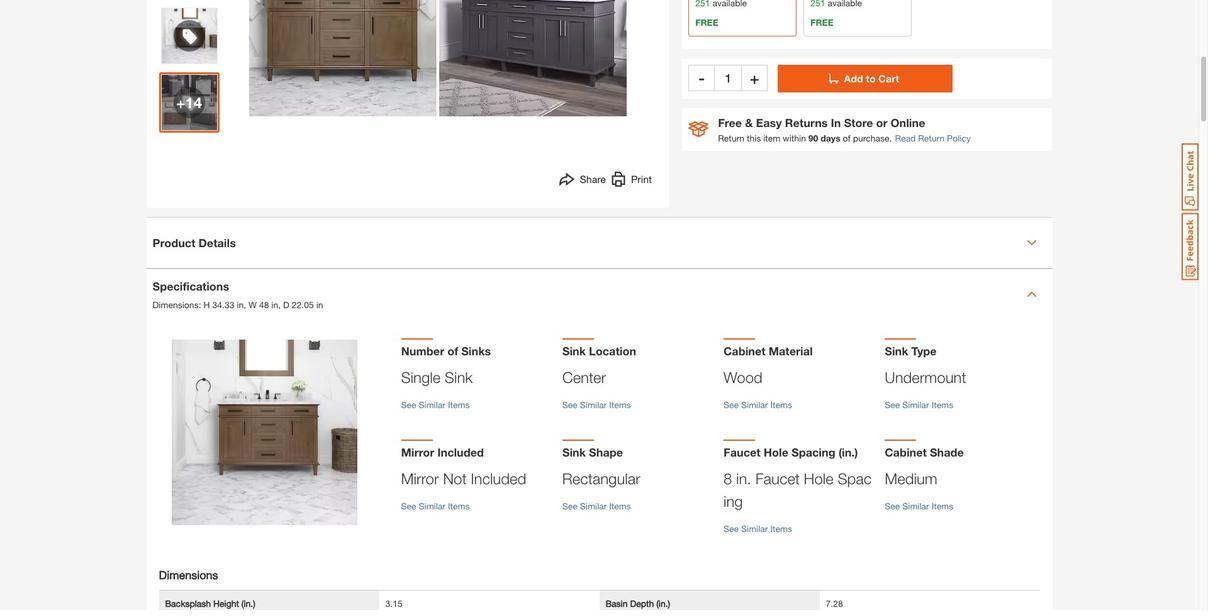 Task type: locate. For each thing, give the bounding box(es) containing it.
items for single sink
[[448, 400, 470, 410]]

live chat image
[[1182, 143, 1199, 211]]

similar for wood
[[741, 400, 768, 410]]

(in.)
[[839, 446, 858, 459], [242, 598, 255, 609], [656, 598, 670, 609]]

height
[[213, 598, 239, 609]]

see for rectangular
[[562, 501, 578, 512]]

(in.) right height
[[242, 598, 255, 609]]

dimensions:
[[153, 299, 201, 310]]

see down 'center'
[[562, 400, 578, 410]]

see similar items down medium
[[885, 501, 953, 512]]

+ inside button
[[750, 69, 759, 87]]

included right not
[[471, 470, 526, 488]]

add to cart
[[844, 72, 899, 84]]

1 horizontal spatial in
[[271, 299, 278, 310]]

see for single sink
[[401, 400, 416, 410]]

caret image
[[1027, 289, 1037, 300]]

see down the rectangular
[[562, 501, 578, 512]]

1 vertical spatial included
[[471, 470, 526, 488]]

sink down number of sinks
[[445, 369, 473, 386]]

similar
[[419, 400, 446, 410], [580, 400, 607, 410], [741, 400, 768, 410], [903, 400, 929, 410], [419, 501, 446, 512], [580, 501, 607, 512], [903, 501, 929, 512], [741, 524, 768, 534]]

see similar items down 'center'
[[562, 400, 631, 410]]

2 in from the left
[[271, 299, 278, 310]]

0 horizontal spatial in
[[237, 299, 244, 310]]

see similar items for medium
[[885, 501, 953, 512]]

in right 22.05
[[316, 299, 323, 310]]

1 horizontal spatial (in.)
[[656, 598, 670, 609]]

read
[[895, 133, 916, 143]]

cabinet
[[724, 344, 766, 358], [885, 446, 927, 459]]

1 horizontal spatial hole
[[804, 470, 834, 488]]

or
[[876, 116, 888, 129]]

similar down medium
[[903, 501, 929, 512]]

see for medium
[[885, 501, 900, 512]]

home decorators collection bathroom vanities with tops sonoma 48al 31 hotspot.1 image
[[249, 0, 627, 116], [161, 75, 217, 130]]

0 vertical spatial cabinet
[[724, 344, 766, 358]]

0 horizontal spatial +
[[176, 94, 185, 111]]

of right days
[[843, 133, 851, 143]]

see down medium
[[885, 501, 900, 512]]

(in.) up spac
[[839, 446, 858, 459]]

2 free from the left
[[811, 17, 834, 27]]

similar down single sink
[[419, 400, 446, 410]]

0 vertical spatial hole
[[764, 446, 788, 459]]

free button up the add
[[804, 0, 912, 36]]

0 horizontal spatial of
[[447, 344, 458, 358]]

number
[[401, 344, 444, 358]]

mirror down the mirror included
[[401, 470, 439, 488]]

product details
[[153, 236, 236, 250]]

similar down 'center'
[[580, 400, 607, 410]]

see similar items down the rectangular
[[562, 501, 631, 512]]

store
[[844, 116, 873, 129]]

free button up + button
[[689, 0, 797, 36]]

free button
[[689, 0, 797, 36], [804, 0, 912, 36]]

product image
[[171, 339, 357, 525]]

days
[[821, 133, 840, 143]]

1 vertical spatial faucet
[[756, 470, 800, 488]]

hole inside 8 in. faucet hole spac ing
[[804, 470, 834, 488]]

0 vertical spatial of
[[843, 133, 851, 143]]

items down "undermount"
[[932, 400, 953, 410]]

+ for + 14
[[176, 94, 185, 111]]

in
[[831, 116, 841, 129]]

3.15
[[385, 598, 403, 609]]

(in.) right depth
[[656, 598, 670, 609]]

see similar items down ing
[[724, 524, 792, 534]]

1 horizontal spatial free button
[[804, 0, 912, 36]]

1 vertical spatial hole
[[804, 470, 834, 488]]

sink left shape
[[562, 446, 586, 459]]

1 vertical spatial +
[[176, 94, 185, 111]]

2 horizontal spatial in
[[316, 299, 323, 310]]

mirror up 'mirror not included'
[[401, 446, 434, 459]]

similar down not
[[419, 501, 446, 512]]

sink for undermount
[[885, 344, 908, 358]]

1 in from the left
[[237, 299, 244, 310]]

48
[[259, 299, 269, 310]]

similar for rectangular
[[580, 501, 607, 512]]

+ for +
[[750, 69, 759, 87]]

-
[[699, 69, 705, 87]]

similar down the rectangular
[[580, 501, 607, 512]]

basin
[[606, 598, 628, 609]]

, left d
[[278, 299, 281, 310]]

see similar items down wood
[[724, 400, 792, 410]]

, left w
[[244, 299, 246, 310]]

see similar items down not
[[401, 501, 470, 512]]

cabinet up wood
[[724, 344, 766, 358]]

d
[[283, 299, 289, 310]]

similar for center
[[580, 400, 607, 410]]

1 vertical spatial cabinet
[[885, 446, 927, 459]]

see down wood
[[724, 400, 739, 410]]

share button
[[560, 172, 606, 190]]

see down "undermount"
[[885, 400, 900, 410]]

items down single sink
[[448, 400, 470, 410]]

hole down spacing at right bottom
[[804, 470, 834, 488]]

items down the rectangular
[[609, 501, 631, 512]]

see down ing
[[724, 524, 739, 534]]

0 horizontal spatial free button
[[689, 0, 797, 36]]

return down free
[[718, 133, 745, 143]]

items for undermount
[[932, 400, 953, 410]]

see down single
[[401, 400, 416, 410]]

free
[[695, 17, 718, 27], [811, 17, 834, 27]]

of
[[843, 133, 851, 143], [447, 344, 458, 358]]

add to cart button
[[778, 65, 953, 92]]

depth
[[630, 598, 654, 609]]

0 horizontal spatial hole
[[764, 446, 788, 459]]

22.05
[[292, 299, 314, 310]]

3 in from the left
[[316, 299, 323, 310]]

see similar items for 8 in. faucet hole spac ing
[[724, 524, 792, 534]]

1 horizontal spatial of
[[843, 133, 851, 143]]

see similar items for undermount
[[885, 400, 953, 410]]

cabinet shade
[[885, 446, 964, 459]]

mirror
[[401, 446, 434, 459], [401, 470, 439, 488]]

hole
[[764, 446, 788, 459], [804, 470, 834, 488]]

0 horizontal spatial ,
[[244, 299, 246, 310]]

sink up 'center'
[[562, 344, 586, 358]]

see similar items down single sink
[[401, 400, 470, 410]]

sink left type
[[885, 344, 908, 358]]

mirror not included
[[401, 470, 526, 488]]

material
[[769, 344, 813, 358]]

sink for center
[[562, 344, 586, 358]]

hole left spacing at right bottom
[[764, 446, 788, 459]]

2 mirror from the top
[[401, 470, 439, 488]]

8
[[724, 470, 732, 488]]

0 horizontal spatial (in.)
[[242, 598, 255, 609]]

faucet inside 8 in. faucet hole spac ing
[[756, 470, 800, 488]]

+
[[750, 69, 759, 87], [176, 94, 185, 111]]

1 horizontal spatial ,
[[278, 299, 281, 310]]

1 vertical spatial of
[[447, 344, 458, 358]]

0 vertical spatial +
[[750, 69, 759, 87]]

see down 'mirror not included'
[[401, 501, 416, 512]]

see similar items
[[401, 400, 470, 410], [562, 400, 631, 410], [724, 400, 792, 410], [885, 400, 953, 410], [401, 501, 470, 512], [562, 501, 631, 512], [885, 501, 953, 512], [724, 524, 792, 534]]

0 horizontal spatial return
[[718, 133, 745, 143]]

sinks
[[461, 344, 491, 358]]

1 return from the left
[[718, 133, 745, 143]]

items for 8 in. faucet hole spac ing
[[770, 524, 792, 534]]

cabinet up medium
[[885, 446, 927, 459]]

see similar items for mirror not included
[[401, 501, 470, 512]]

items up shape
[[609, 400, 631, 410]]

return
[[718, 133, 745, 143], [918, 133, 945, 143]]

similar down wood
[[741, 400, 768, 410]]

90
[[808, 133, 818, 143]]

icon image
[[689, 122, 709, 137]]

faucet up in. on the bottom right
[[724, 446, 761, 459]]

similar for single sink
[[419, 400, 446, 410]]

included
[[437, 446, 484, 459], [471, 470, 526, 488]]

(in.) for basin depth (in.)
[[656, 598, 670, 609]]

1 horizontal spatial +
[[750, 69, 759, 87]]

included up 'mirror not included'
[[437, 446, 484, 459]]

1 vertical spatial mirror
[[401, 470, 439, 488]]

return right the read on the top of page
[[918, 133, 945, 143]]

items down not
[[448, 501, 470, 512]]

free for second free button
[[811, 17, 834, 27]]

faucet down faucet hole spacing (in.)
[[756, 470, 800, 488]]

,
[[244, 299, 246, 310], [278, 299, 281, 310]]

0 horizontal spatial cabinet
[[724, 344, 766, 358]]

this
[[747, 133, 761, 143]]

items
[[448, 400, 470, 410], [609, 400, 631, 410], [770, 400, 792, 410], [932, 400, 953, 410], [448, 501, 470, 512], [609, 501, 631, 512], [932, 501, 953, 512], [770, 524, 792, 534]]

0 vertical spatial mirror
[[401, 446, 434, 459]]

1 mirror from the top
[[401, 446, 434, 459]]

free
[[718, 116, 742, 129]]

location
[[589, 344, 636, 358]]

1 free from the left
[[695, 17, 718, 27]]

1 horizontal spatial free
[[811, 17, 834, 27]]

purchase.
[[853, 133, 892, 143]]

see
[[401, 400, 416, 410], [562, 400, 578, 410], [724, 400, 739, 410], [885, 400, 900, 410], [401, 501, 416, 512], [562, 501, 578, 512], [885, 501, 900, 512], [724, 524, 739, 534]]

free for first free button
[[695, 17, 718, 27]]

sink
[[562, 344, 586, 358], [885, 344, 908, 358], [445, 369, 473, 386], [562, 446, 586, 459]]

of left sinks
[[447, 344, 458, 358]]

similar down ing
[[741, 524, 768, 534]]

items up faucet hole spacing (in.)
[[770, 400, 792, 410]]

8 in. faucet hole spac ing
[[724, 470, 872, 510]]

1 horizontal spatial return
[[918, 133, 945, 143]]

single
[[401, 369, 441, 386]]

1 horizontal spatial cabinet
[[885, 446, 927, 459]]

in left w
[[237, 299, 244, 310]]

in
[[237, 299, 244, 310], [271, 299, 278, 310], [316, 299, 323, 310]]

similar down "undermount"
[[903, 400, 929, 410]]

None field
[[715, 65, 741, 91]]

add
[[844, 72, 863, 84]]

0 horizontal spatial free
[[695, 17, 718, 27]]

items for medium
[[932, 501, 953, 512]]

items down medium
[[932, 501, 953, 512]]

items down 8 in. faucet hole spac ing
[[770, 524, 792, 534]]

2 horizontal spatial (in.)
[[839, 446, 858, 459]]

in right 48
[[271, 299, 278, 310]]

faucet
[[724, 446, 761, 459], [756, 470, 800, 488]]

see similar items down "undermount"
[[885, 400, 953, 410]]

print button
[[611, 172, 652, 190]]



Task type: vqa. For each thing, say whether or not it's contained in the screenshot.
the See
yes



Task type: describe. For each thing, give the bounding box(es) containing it.
read return policy link
[[895, 131, 971, 144]]

mirror for mirror included
[[401, 446, 434, 459]]

34.33
[[212, 299, 234, 310]]

see for wood
[[724, 400, 739, 410]]

h
[[204, 299, 210, 310]]

share
[[580, 173, 606, 185]]

basin depth (in.)
[[606, 598, 670, 609]]

0 vertical spatial faucet
[[724, 446, 761, 459]]

of inside free & easy returns in store or online return this item within 90 days of purchase. read return policy
[[843, 133, 851, 143]]

2 return from the left
[[918, 133, 945, 143]]

2 free button from the left
[[804, 0, 912, 36]]

similar for undermount
[[903, 400, 929, 410]]

1 horizontal spatial home decorators collection bathroom vanities with tops sonoma 48al 31 hotspot.1 image
[[249, 0, 627, 116]]

single sink
[[401, 369, 473, 386]]

print
[[631, 173, 652, 185]]

+ button
[[741, 65, 768, 91]]

14
[[185, 94, 202, 111]]

0 horizontal spatial home decorators collection bathroom vanities with tops sonoma 48al 31 hotspot.1 image
[[161, 75, 217, 130]]

product details button
[[146, 218, 1052, 268]]

see for 8 in. faucet hole spac ing
[[724, 524, 739, 534]]

ing
[[724, 493, 743, 510]]

mirror for mirror not included
[[401, 470, 439, 488]]

cabinet for wood
[[724, 344, 766, 358]]

see similar items for rectangular
[[562, 501, 631, 512]]

center
[[562, 369, 606, 386]]

1 free button from the left
[[689, 0, 797, 36]]

undermount
[[885, 369, 966, 386]]

(in.) for backsplash height (in.)
[[242, 598, 255, 609]]

see similar items for single sink
[[401, 400, 470, 410]]

+ 14
[[176, 94, 202, 111]]

dimensions
[[159, 568, 218, 582]]

easy
[[756, 116, 782, 129]]

&
[[745, 116, 753, 129]]

similar for mirror not included
[[419, 501, 446, 512]]

items for rectangular
[[609, 501, 631, 512]]

rectangular
[[562, 470, 640, 488]]

see similar items for center
[[562, 400, 631, 410]]

cabinet material
[[724, 344, 813, 358]]

type
[[912, 344, 937, 358]]

items for center
[[609, 400, 631, 410]]

shape
[[589, 446, 623, 459]]

item
[[763, 133, 780, 143]]

specifications
[[153, 279, 229, 293]]

see for mirror not included
[[401, 501, 416, 512]]

online
[[891, 116, 925, 129]]

backsplash height (in.)
[[165, 598, 255, 609]]

not
[[443, 470, 467, 488]]

items for wood
[[770, 400, 792, 410]]

similar for medium
[[903, 501, 929, 512]]

returns
[[785, 116, 828, 129]]

faucet hole spacing (in.)
[[724, 446, 858, 459]]

sink shape
[[562, 446, 623, 459]]

sink type
[[885, 344, 937, 358]]

w
[[249, 299, 257, 310]]

home decorators collection bathroom vanities with tops sonoma 48al 64 hotspot.0 image
[[161, 8, 217, 64]]

number of sinks
[[401, 344, 491, 358]]

in.
[[736, 470, 751, 488]]

specifications dimensions: h 34.33 in , w 48 in , d 22.05 in
[[153, 279, 323, 310]]

to
[[866, 72, 876, 84]]

1 , from the left
[[244, 299, 246, 310]]

product
[[153, 236, 195, 250]]

0 vertical spatial included
[[437, 446, 484, 459]]

see for undermount
[[885, 400, 900, 410]]

items for mirror not included
[[448, 501, 470, 512]]

similar for 8 in. faucet hole spac ing
[[741, 524, 768, 534]]

cabinet for medium
[[885, 446, 927, 459]]

2 , from the left
[[278, 299, 281, 310]]

spacing
[[792, 446, 835, 459]]

caret image
[[1027, 238, 1037, 248]]

backsplash
[[165, 598, 211, 609]]

see similar items for wood
[[724, 400, 792, 410]]

- button
[[689, 65, 715, 91]]

spac
[[838, 470, 872, 488]]

sink location
[[562, 344, 636, 358]]

free & easy returns in store or online return this item within 90 days of purchase. read return policy
[[718, 116, 971, 143]]

policy
[[947, 133, 971, 143]]

within
[[783, 133, 806, 143]]

cart
[[879, 72, 899, 84]]

details
[[199, 236, 236, 250]]

7.28
[[826, 598, 843, 609]]

see for center
[[562, 400, 578, 410]]

feedback link image
[[1182, 213, 1199, 281]]

medium
[[885, 470, 937, 488]]

shade
[[930, 446, 964, 459]]

mirror included
[[401, 446, 484, 459]]

wood
[[724, 369, 763, 386]]

sink for rectangular
[[562, 446, 586, 459]]



